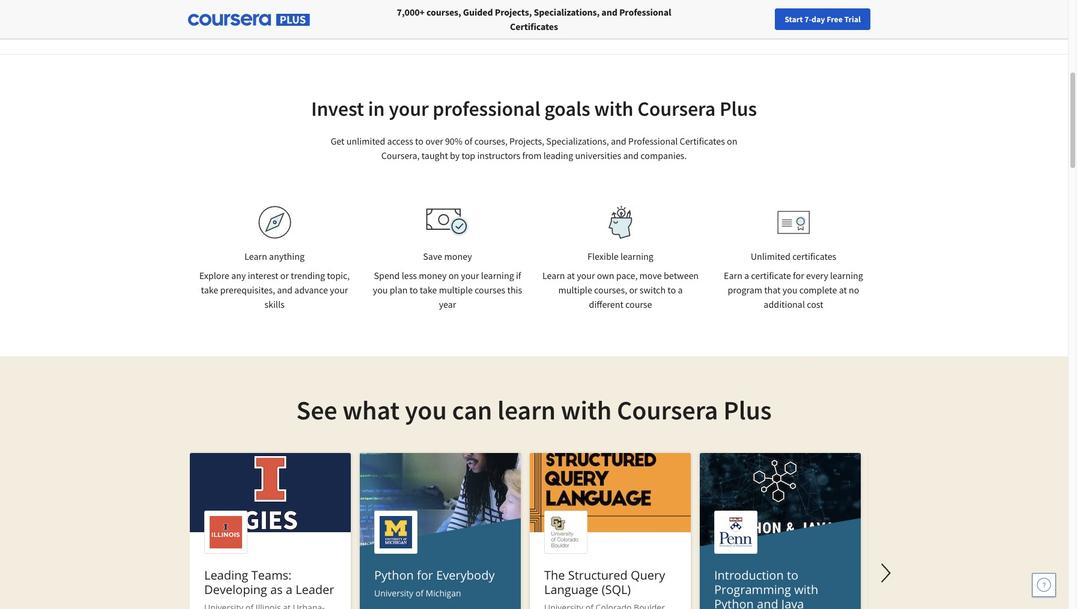Task type: locate. For each thing, give the bounding box(es) containing it.
learning up no
[[830, 270, 863, 282]]

a right earn
[[744, 270, 749, 282]]

1 horizontal spatial learning
[[621, 251, 654, 263]]

own
[[597, 270, 614, 282]]

learn right if
[[542, 270, 565, 282]]

at left no
[[839, 284, 847, 296]]

0 horizontal spatial for
[[417, 568, 433, 584]]

to up java
[[787, 568, 798, 584]]

0 horizontal spatial of
[[416, 588, 424, 600]]

1 vertical spatial projects,
[[510, 135, 544, 147]]

plus for see what you can learn with coursera plus
[[723, 394, 772, 427]]

2 vertical spatial with
[[794, 582, 818, 598]]

take down explore
[[201, 284, 218, 296]]

courses, inside learn at your own pace, move between multiple courses, or switch to a different course
[[594, 284, 627, 296]]

0 horizontal spatial a
[[286, 582, 293, 598]]

0 vertical spatial plus
[[720, 96, 757, 121]]

0 horizontal spatial learning
[[481, 270, 514, 282]]

of left michigan
[[416, 588, 424, 600]]

1 vertical spatial certificates
[[680, 135, 725, 147]]

0 vertical spatial courses,
[[427, 6, 461, 18]]

1 vertical spatial at
[[839, 284, 847, 296]]

python inside the 'introduction to programming with python and java'
[[714, 597, 754, 610]]

2 vertical spatial courses,
[[594, 284, 627, 296]]

1 horizontal spatial multiple
[[558, 284, 592, 296]]

a inside learn at your own pace, move between multiple courses, or switch to a different course
[[678, 284, 683, 296]]

with
[[594, 96, 633, 121], [561, 394, 612, 427], [794, 582, 818, 598]]

None search field
[[165, 8, 454, 32]]

to
[[415, 135, 424, 147], [410, 284, 418, 296], [668, 284, 676, 296], [787, 568, 798, 584]]

google image
[[421, 2, 486, 25]]

learn anything
[[245, 251, 305, 263]]

2 horizontal spatial courses,
[[594, 284, 627, 296]]

learning inside earn a certificate for every learning program that you complete at no additional cost
[[830, 270, 863, 282]]

learn anything image
[[258, 206, 291, 239]]

projects,
[[495, 6, 532, 18], [510, 135, 544, 147]]

1 vertical spatial of
[[416, 588, 424, 600]]

1 vertical spatial plus
[[723, 394, 772, 427]]

interest
[[248, 270, 278, 282]]

a right as
[[286, 582, 293, 598]]

see what you can learn with coursera plus
[[296, 394, 772, 427]]

projects, up from
[[510, 135, 544, 147]]

1 horizontal spatial at
[[839, 284, 847, 296]]

or
[[280, 270, 289, 282], [629, 284, 638, 296]]

0 vertical spatial specializations,
[[534, 6, 600, 18]]

leader
[[296, 582, 334, 598]]

with right the learn
[[561, 394, 612, 427]]

teams:
[[251, 568, 292, 584]]

1 vertical spatial with
[[561, 394, 612, 427]]

take
[[201, 284, 218, 296], [420, 284, 437, 296]]

multiple inside learn at your own pace, move between multiple courses, or switch to a different course
[[558, 284, 592, 296]]

on inside the spend less money on your learning if you plan to take multiple courses this year
[[449, 270, 459, 282]]

you left can
[[405, 394, 447, 427]]

developing
[[204, 582, 267, 598]]

unlimited certificates image
[[777, 211, 810, 235]]

0 vertical spatial on
[[727, 135, 737, 147]]

money down save
[[419, 270, 447, 282]]

1 vertical spatial professional
[[628, 135, 678, 147]]

to left over
[[415, 135, 424, 147]]

0 horizontal spatial at
[[567, 270, 575, 282]]

certificates
[[510, 20, 558, 32], [680, 135, 725, 147]]

1 horizontal spatial python
[[714, 597, 754, 610]]

2 take from the left
[[420, 284, 437, 296]]

you down spend
[[373, 284, 388, 296]]

the
[[544, 568, 565, 584]]

you inside the spend less money on your learning if you plan to take multiple courses this year
[[373, 284, 388, 296]]

1 vertical spatial learn
[[542, 270, 565, 282]]

1 horizontal spatial of
[[465, 135, 473, 147]]

projects, inside get unlimited access to over 90% of courses, projects, specializations, and professional certificates on coursera, taught by top instructors from leading universities and companies.
[[510, 135, 544, 147]]

0 vertical spatial with
[[594, 96, 633, 121]]

1 vertical spatial coursera
[[617, 394, 718, 427]]

1 horizontal spatial on
[[727, 135, 737, 147]]

with inside the 'introduction to programming with python and java'
[[794, 582, 818, 598]]

learning up courses
[[481, 270, 514, 282]]

what
[[343, 394, 400, 427]]

that
[[764, 284, 781, 296]]

courses, right 7,000+ at the top
[[427, 6, 461, 18]]

1 horizontal spatial courses,
[[474, 135, 508, 147]]

save money
[[423, 251, 472, 263]]

learn for learn anything
[[245, 251, 267, 263]]

or down anything at the top left of page
[[280, 270, 289, 282]]

of up top at top left
[[465, 135, 473, 147]]

learning for earn a certificate for every learning program that you complete at no additional cost
[[830, 270, 863, 282]]

your
[[829, 14, 845, 25], [389, 96, 429, 121], [461, 270, 479, 282], [577, 270, 595, 282], [330, 284, 348, 296]]

see
[[296, 394, 337, 427]]

introduction
[[714, 568, 784, 584]]

learning
[[621, 251, 654, 263], [481, 270, 514, 282], [830, 270, 863, 282]]

0 horizontal spatial certificates
[[510, 20, 558, 32]]

2 horizontal spatial learning
[[830, 270, 863, 282]]

if
[[516, 270, 521, 282]]

coursera
[[638, 96, 716, 121], [617, 394, 718, 427]]

prerequisites,
[[220, 284, 275, 296]]

0 horizontal spatial take
[[201, 284, 218, 296]]

1 vertical spatial for
[[417, 568, 433, 584]]

for up michigan
[[417, 568, 433, 584]]

1 vertical spatial a
[[678, 284, 683, 296]]

over
[[425, 135, 443, 147]]

courses
[[475, 284, 505, 296]]

learn
[[245, 251, 267, 263], [542, 270, 565, 282]]

johns hopkins university image
[[760, 2, 874, 25]]

1 horizontal spatial certificates
[[680, 135, 725, 147]]

your inside learn at your own pace, move between multiple courses, or switch to a different course
[[577, 270, 595, 282]]

to inside get unlimited access to over 90% of courses, projects, specializations, and professional certificates on coursera, taught by top instructors from leading universities and companies.
[[415, 135, 424, 147]]

money
[[444, 251, 472, 263], [419, 270, 447, 282]]

of inside get unlimited access to over 90% of courses, projects, specializations, and professional certificates on coursera, taught by top instructors from leading universities and companies.
[[465, 135, 473, 147]]

courses, inside 7,000+ courses, guided projects, specializations, and professional certificates
[[427, 6, 461, 18]]

0 vertical spatial projects,
[[495, 6, 532, 18]]

cost
[[807, 299, 823, 311]]

to down between
[[668, 284, 676, 296]]

1 vertical spatial python
[[714, 597, 754, 610]]

multiple up "year"
[[439, 284, 473, 296]]

1 horizontal spatial you
[[405, 394, 447, 427]]

and
[[602, 6, 617, 18], [611, 135, 626, 147], [623, 150, 639, 162], [277, 284, 293, 296], [757, 597, 778, 610]]

with right the goals
[[594, 96, 633, 121]]

0 horizontal spatial python
[[374, 568, 414, 584]]

projects, inside 7,000+ courses, guided projects, specializations, and professional certificates
[[495, 6, 532, 18]]

0 horizontal spatial on
[[449, 270, 459, 282]]

2 vertical spatial a
[[286, 582, 293, 598]]

multiple
[[439, 284, 473, 296], [558, 284, 592, 296]]

1 take from the left
[[201, 284, 218, 296]]

at left own
[[567, 270, 575, 282]]

2 multiple from the left
[[558, 284, 592, 296]]

flexible learning
[[588, 251, 654, 263]]

python up university
[[374, 568, 414, 584]]

any
[[231, 270, 246, 282]]

earn
[[724, 270, 743, 282]]

at
[[567, 270, 575, 282], [839, 284, 847, 296]]

program
[[728, 284, 762, 296]]

additional
[[764, 299, 805, 311]]

1 vertical spatial or
[[629, 284, 638, 296]]

by
[[450, 150, 460, 162]]

new
[[847, 14, 863, 25]]

earn a certificate for every learning program that you complete at no additional cost
[[724, 270, 863, 311]]

1 horizontal spatial for
[[793, 270, 804, 282]]

0 vertical spatial of
[[465, 135, 473, 147]]

1 vertical spatial on
[[449, 270, 459, 282]]

plus
[[720, 96, 757, 121], [723, 394, 772, 427]]

multiple up different
[[558, 284, 592, 296]]

for left every
[[793, 270, 804, 282]]

learn for learn at your own pace, move between multiple courses, or switch to a different course
[[542, 270, 565, 282]]

of
[[465, 135, 473, 147], [416, 588, 424, 600]]

0 horizontal spatial you
[[373, 284, 388, 296]]

you
[[373, 284, 388, 296], [783, 284, 798, 296], [405, 394, 447, 427]]

0 horizontal spatial multiple
[[439, 284, 473, 296]]

python down introduction at the right bottom
[[714, 597, 754, 610]]

get unlimited access to over 90% of courses, projects, specializations, and professional certificates on coursera, taught by top instructors from leading universities and companies.
[[331, 135, 737, 162]]

professional inside get unlimited access to over 90% of courses, projects, specializations, and professional certificates on coursera, taught by top instructors from leading universities and companies.
[[628, 135, 678, 147]]

from
[[522, 150, 542, 162]]

0 vertical spatial a
[[744, 270, 749, 282]]

you inside earn a certificate for every learning program that you complete at no additional cost
[[783, 284, 798, 296]]

on
[[727, 135, 737, 147], [449, 270, 459, 282]]

0 vertical spatial coursera
[[638, 96, 716, 121]]

switch
[[640, 284, 666, 296]]

1 vertical spatial specializations,
[[546, 135, 609, 147]]

0 vertical spatial professional
[[619, 6, 671, 18]]

help center image
[[1037, 579, 1051, 593]]

learn inside learn at your own pace, move between multiple courses, or switch to a different course
[[542, 270, 565, 282]]

universities
[[575, 150, 621, 162]]

to right plan
[[410, 284, 418, 296]]

0 vertical spatial python
[[374, 568, 414, 584]]

0 horizontal spatial or
[[280, 270, 289, 282]]

7-
[[805, 14, 812, 25]]

or up course
[[629, 284, 638, 296]]

0 vertical spatial certificates
[[510, 20, 558, 32]]

unlimited certificates
[[751, 251, 836, 263]]

save
[[423, 251, 442, 263]]

0 horizontal spatial courses,
[[427, 6, 461, 18]]

coursera plus image
[[188, 14, 310, 26]]

or inside explore any interest or trending topic, take prerequisites, and advance your skills
[[280, 270, 289, 282]]

certificate
[[751, 270, 791, 282]]

invest
[[311, 96, 364, 121]]

2 horizontal spatial a
[[744, 270, 749, 282]]

0 vertical spatial learn
[[245, 251, 267, 263]]

at inside earn a certificate for every learning program that you complete at no additional cost
[[839, 284, 847, 296]]

take right plan
[[420, 284, 437, 296]]

learning inside the spend less money on your learning if you plan to take multiple courses this year
[[481, 270, 514, 282]]

of inside 'python for everybody university of michigan'
[[416, 588, 424, 600]]

introduction to programming with python and java. university of pennsylvania. specialization (4 courses) element
[[700, 454, 861, 610]]

you up additional
[[783, 284, 798, 296]]

1 horizontal spatial or
[[629, 284, 638, 296]]

companies.
[[641, 150, 687, 162]]

1 multiple from the left
[[439, 284, 473, 296]]

sas image
[[595, 4, 640, 23]]

courses, up instructors
[[474, 135, 508, 147]]

1 vertical spatial money
[[419, 270, 447, 282]]

instructors
[[477, 150, 520, 162]]

learn up 'interest'
[[245, 251, 267, 263]]

your inside explore any interest or trending topic, take prerequisites, and advance your skills
[[330, 284, 348, 296]]

and inside explore any interest or trending topic, take prerequisites, and advance your skills
[[277, 284, 293, 296]]

leading teams: developing as a leader. university of illinois at urbana-champaign. course element
[[190, 454, 351, 610]]

with right programming at bottom
[[794, 582, 818, 598]]

0 vertical spatial at
[[567, 270, 575, 282]]

0 horizontal spatial learn
[[245, 251, 267, 263]]

0 vertical spatial for
[[793, 270, 804, 282]]

spend
[[374, 270, 400, 282]]

money right save
[[444, 251, 472, 263]]

1 horizontal spatial take
[[420, 284, 437, 296]]

2 horizontal spatial you
[[783, 284, 798, 296]]

coursera,
[[381, 150, 420, 162]]

a down between
[[678, 284, 683, 296]]

specializations,
[[534, 6, 600, 18], [546, 135, 609, 147]]

learning up pace,
[[621, 251, 654, 263]]

as
[[270, 582, 283, 598]]

0 vertical spatial or
[[280, 270, 289, 282]]

projects, right guided on the top of page
[[495, 6, 532, 18]]

courses, inside get unlimited access to over 90% of courses, projects, specializations, and professional certificates on coursera, taught by top instructors from leading universities and companies.
[[474, 135, 508, 147]]

learning for spend less money on your learning if you plan to take multiple courses this year
[[481, 270, 514, 282]]

1 vertical spatial courses,
[[474, 135, 508, 147]]

1 horizontal spatial a
[[678, 284, 683, 296]]

1 horizontal spatial learn
[[542, 270, 565, 282]]

courses, up different
[[594, 284, 627, 296]]

flexible learning image
[[600, 206, 641, 239]]



Task type: vqa. For each thing, say whether or not it's contained in the screenshot.


Task type: describe. For each thing, give the bounding box(es) containing it.
university of michigan image
[[525, 0, 556, 30]]

plan
[[390, 284, 408, 296]]

7,000+ courses, guided projects, specializations, and professional certificates
[[397, 6, 671, 32]]

programming
[[714, 582, 791, 598]]

university of illinois at urbana-champaign image
[[194, 4, 288, 23]]

introduction to programming with python and java
[[714, 568, 818, 610]]

take inside the spend less money on your learning if you plan to take multiple courses this year
[[420, 284, 437, 296]]

0 vertical spatial money
[[444, 251, 472, 263]]

find your new career
[[812, 14, 887, 25]]

plus for invest in your professional goals with coursera plus
[[720, 96, 757, 121]]

at inside learn at your own pace, move between multiple courses, or switch to a different course
[[567, 270, 575, 282]]

query
[[631, 568, 665, 584]]

your inside the spend less money on your learning if you plan to take multiple courses this year
[[461, 270, 479, 282]]

course
[[625, 299, 652, 311]]

start 7-day free trial
[[785, 14, 861, 25]]

the structured query language (sql)
[[544, 568, 665, 598]]

the structured query language (sql). university of colorado boulder. course element
[[530, 454, 691, 610]]

pace,
[[616, 270, 638, 282]]

90%
[[445, 135, 463, 147]]

leading
[[204, 568, 248, 584]]

money inside the spend less money on your learning if you plan to take multiple courses this year
[[419, 270, 447, 282]]

specializations, inside get unlimited access to over 90% of courses, projects, specializations, and professional certificates on coursera, taught by top instructors from leading universities and companies.
[[546, 135, 609, 147]]

goals
[[544, 96, 590, 121]]

trending
[[291, 270, 325, 282]]

move
[[640, 270, 662, 282]]

coursera for invest in your professional goals with coursera plus
[[638, 96, 716, 121]]

michigan
[[426, 588, 461, 600]]

guided
[[463, 6, 493, 18]]

professional
[[433, 96, 540, 121]]

flexible
[[588, 251, 619, 263]]

a inside earn a certificate for every learning program that you complete at no additional cost
[[744, 270, 749, 282]]

to inside the spend less money on your learning if you plan to take multiple courses this year
[[410, 284, 418, 296]]

topic,
[[327, 270, 350, 282]]

leading
[[544, 150, 573, 162]]

year
[[439, 299, 456, 311]]

everybody
[[436, 568, 495, 584]]

explore
[[199, 270, 229, 282]]

invest in your professional goals with coursera plus
[[311, 96, 757, 121]]

with for learn
[[561, 394, 612, 427]]

python for everybody university of michigan
[[374, 568, 495, 600]]

access
[[387, 135, 413, 147]]

specializations, inside 7,000+ courses, guided projects, specializations, and professional certificates
[[534, 6, 600, 18]]

can
[[452, 394, 492, 427]]

between
[[664, 270, 699, 282]]

explore any interest or trending topic, take prerequisites, and advance your skills
[[199, 270, 350, 311]]

with for goals
[[594, 96, 633, 121]]

different
[[589, 299, 624, 311]]

to inside learn at your own pace, move between multiple courses, or switch to a different course
[[668, 284, 676, 296]]

certificates inside get unlimited access to over 90% of courses, projects, specializations, and professional certificates on coursera, taught by top instructors from leading universities and companies.
[[680, 135, 725, 147]]

skills
[[265, 299, 285, 311]]

in
[[368, 96, 385, 121]]

unlimited
[[751, 251, 791, 263]]

multiple inside the spend less money on your learning if you plan to take multiple courses this year
[[439, 284, 473, 296]]

coursera for see what you can learn with coursera plus
[[617, 394, 718, 427]]

trial
[[844, 14, 861, 25]]

less
[[402, 270, 417, 282]]

learn at your own pace, move between multiple courses, or switch to a different course
[[542, 270, 699, 311]]

certificates
[[793, 251, 836, 263]]

save money image
[[426, 208, 469, 237]]

career
[[864, 14, 887, 25]]

take inside explore any interest or trending topic, take prerequisites, and advance your skills
[[201, 284, 218, 296]]

start
[[785, 14, 803, 25]]

next slide image
[[872, 559, 901, 588]]

no
[[849, 284, 859, 296]]

python inside 'python for everybody university of michigan'
[[374, 568, 414, 584]]

7,000+
[[397, 6, 425, 18]]

top
[[462, 150, 475, 162]]

language
[[544, 582, 599, 598]]

certificates inside 7,000+ courses, guided projects, specializations, and professional certificates
[[510, 20, 558, 32]]

and inside the 'introduction to programming with python and java'
[[757, 597, 778, 610]]

for inside 'python for everybody university of michigan'
[[417, 568, 433, 584]]

professional inside 7,000+ courses, guided projects, specializations, and professional certificates
[[619, 6, 671, 18]]

unlimited
[[346, 135, 385, 147]]

python for everybody. university of michigan. specialization (5 courses) element
[[360, 454, 521, 610]]

get
[[331, 135, 345, 147]]

on inside get unlimited access to over 90% of courses, projects, specializations, and professional certificates on coursera, taught by top instructors from leading universities and companies.
[[727, 135, 737, 147]]

java
[[782, 597, 804, 610]]

taught
[[422, 150, 448, 162]]

free
[[827, 14, 843, 25]]

advance
[[294, 284, 328, 296]]

or inside learn at your own pace, move between multiple courses, or switch to a different course
[[629, 284, 638, 296]]

structured
[[568, 568, 628, 584]]

spend less money on your learning if you plan to take multiple courses this year
[[373, 270, 522, 311]]

every
[[806, 270, 828, 282]]

(sql)
[[602, 582, 631, 598]]

university
[[374, 588, 413, 600]]

for inside earn a certificate for every learning program that you complete at no additional cost
[[793, 270, 804, 282]]

start 7-day free trial button
[[775, 8, 871, 30]]

leading teams: developing as a leader
[[204, 568, 334, 598]]

find
[[812, 14, 828, 25]]

this
[[507, 284, 522, 296]]

and inside 7,000+ courses, guided projects, specializations, and professional certificates
[[602, 6, 617, 18]]

a inside leading teams: developing as a leader
[[286, 582, 293, 598]]

complete
[[799, 284, 837, 296]]

find your new career link
[[806, 12, 893, 27]]

learn
[[497, 394, 556, 427]]

to inside the 'introduction to programming with python and java'
[[787, 568, 798, 584]]

anything
[[269, 251, 305, 263]]



